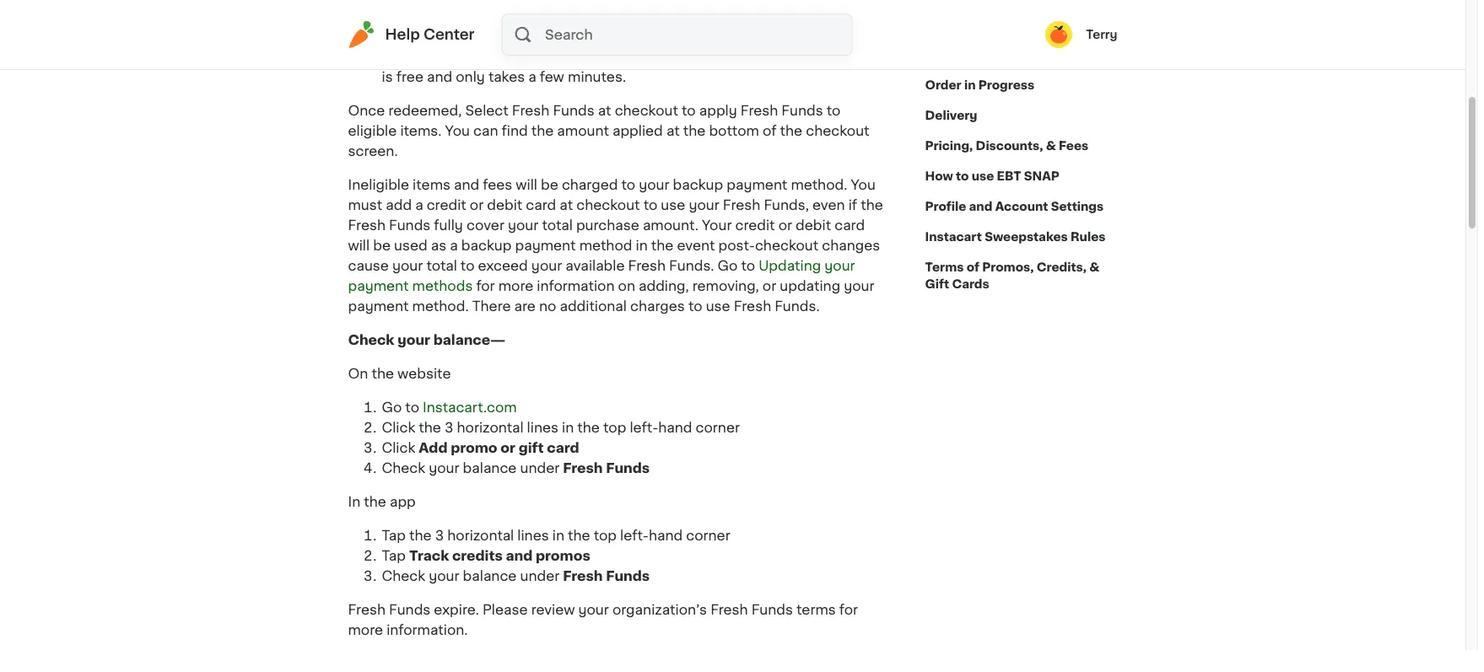 Task type: describe. For each thing, give the bounding box(es) containing it.
select redeem with instacart. log into your instacart account or create an account. creating an account is free and only takes a few minutes.
[[382, 29, 882, 83]]

there are no additional charges to use fresh funds.
[[472, 299, 820, 313]]

not,
[[823, 0, 850, 2]]

1 horizontal spatial be
[[541, 178, 558, 191]]

methods
[[412, 279, 473, 293]]

hsa
[[1075, 19, 1101, 30]]

available
[[566, 259, 625, 272]]

2 click from the top
[[382, 441, 415, 455]]

promos
[[536, 549, 590, 563]]

1 an from the left
[[661, 50, 678, 63]]

cards
[[952, 278, 990, 290]]

credits,
[[1037, 262, 1087, 273]]

how to use ebt snap
[[925, 170, 1060, 182]]

updating your payment methods link
[[348, 259, 855, 293]]

your unique digital code should auto-populate in the form field. if not, manually enter your code where it says to
[[382, 0, 850, 23]]

0 horizontal spatial a
[[415, 198, 423, 212]]

fully
[[434, 218, 463, 232]]

used
[[394, 239, 428, 252]]

terms of promos, credits, & gift cards
[[925, 262, 1100, 290]]

3 inside go to instacart.com click the 3 horizontal lines in the top left-hand corner click add promo or gift card check your balance under fresh funds
[[445, 421, 453, 434]]

corner inside 'tap the 3 horizontal lines in the top left-hand corner tap track credits and promos check your balance under fresh funds'
[[686, 529, 730, 542]]

checkout up even
[[806, 124, 870, 137]]

create
[[614, 50, 658, 63]]

event
[[677, 239, 715, 252]]

0 horizontal spatial credit
[[427, 198, 466, 212]]

instacart image
[[348, 21, 375, 48]]

your inside 'tap the 3 horizontal lines in the top left-hand corner tap track credits and promos check your balance under fresh funds'
[[429, 569, 459, 583]]

0 vertical spatial method.
[[791, 178, 847, 191]]

credits
[[452, 549, 503, 563]]

changes
[[822, 239, 880, 252]]

corner inside go to instacart.com click the 3 horizontal lines in the top left-hand corner click add promo or gift card check your balance under fresh funds
[[696, 421, 740, 434]]

items.
[[400, 124, 442, 137]]

hand inside 'tap the 3 horizontal lines in the top left-hand corner tap track credits and promos check your balance under fresh funds'
[[649, 529, 683, 542]]

more inside for more information on adding, removing, or updating your payment method.
[[498, 279, 534, 293]]

under inside 'tap the 3 horizontal lines in the top left-hand corner tap track credits and promos check your balance under fresh funds'
[[520, 569, 560, 583]]

card inside go to instacart.com click the 3 horizontal lines in the top left-hand corner click add promo or gift card check your balance under fresh funds
[[547, 441, 579, 455]]

add
[[386, 198, 412, 212]]

additional
[[560, 299, 627, 313]]

ineligible items and fees will be charged to your backup payment method.
[[348, 178, 851, 191]]

your inside 'your unique digital code should auto-populate in the form field. if not, manually enter your code where it says to'
[[382, 0, 412, 2]]

payment inside updating your payment methods
[[348, 279, 409, 293]]

instacart inside instacart sweepstakes rules link
[[925, 231, 982, 243]]

app
[[390, 495, 416, 509]]

review
[[531, 603, 575, 617]]

populate
[[634, 0, 694, 2]]

your inside go to instacart.com click the 3 horizontal lines in the top left-hand corner click add promo or gift card check your balance under fresh funds
[[429, 461, 459, 475]]

terry
[[1086, 29, 1118, 41]]

to inside 'your unique digital code should auto-populate in the form field. if not, manually enter your code where it says to'
[[650, 9, 664, 23]]

fresh inside go to instacart.com click the 3 horizontal lines in the top left-hand corner click add promo or gift card check your balance under fresh funds
[[563, 461, 603, 475]]

terms
[[925, 262, 964, 273]]

0 vertical spatial debit
[[487, 198, 523, 212]]

takes
[[488, 70, 525, 83]]

the inside 'your unique digital code should auto-populate in the form field. if not, manually enter your code where it says to'
[[713, 0, 735, 2]]

2 horizontal spatial at
[[666, 124, 680, 137]]

2 tap from the top
[[382, 549, 406, 563]]

form
[[739, 0, 770, 2]]

in inside 'link'
[[964, 79, 976, 91]]

1 horizontal spatial a
[[450, 239, 458, 252]]

items
[[413, 178, 451, 191]]

if
[[811, 0, 820, 2]]

funds,
[[764, 198, 809, 212]]

updating
[[780, 279, 840, 293]]

user avatar image
[[1046, 21, 1073, 48]]

and left fees on the top of the page
[[454, 178, 479, 191]]

enter fresh funds code .
[[668, 9, 842, 23]]

purchase
[[576, 218, 639, 232]]

help center link
[[348, 21, 475, 48]]

check inside 'tap the 3 horizontal lines in the top left-hand corner tap track credits and promos check your balance under fresh funds'
[[382, 569, 425, 583]]

sweepstakes
[[985, 231, 1068, 243]]

checkout up applied
[[615, 104, 678, 117]]

free
[[396, 70, 424, 83]]

progress
[[979, 79, 1035, 91]]

information
[[537, 279, 615, 293]]

0 vertical spatial will
[[516, 178, 537, 191]]

help
[[385, 27, 420, 42]]

digital
[[465, 0, 507, 2]]

promo
[[451, 441, 498, 455]]

unique
[[415, 0, 462, 2]]

adding,
[[639, 279, 689, 293]]

lines inside go to instacart.com click the 3 horizontal lines in the top left-hand corner click add promo or gift card check your balance under fresh funds
[[527, 421, 559, 434]]

0 horizontal spatial &
[[1046, 140, 1056, 152]]

gift
[[925, 278, 949, 290]]

apply
[[699, 104, 737, 117]]

website
[[398, 367, 451, 380]]

amount
[[557, 124, 609, 137]]

in the app
[[348, 495, 416, 509]]

your inside you must add a credit or debit card at checkout to use your fresh funds, even if the fresh funds fully cover your total purchase amount. your credit or debit card will be used as a backup payment method in the event post-checkout changes cause your total to exceed your available fresh funds. go to
[[702, 218, 732, 232]]

1 vertical spatial credit
[[735, 218, 775, 232]]

please
[[483, 603, 528, 617]]

fsa
[[1023, 19, 1047, 30]]

will inside you must add a credit or debit card at checkout to use your fresh funds, even if the fresh funds fully cover your total purchase amount. your credit or debit card will be used as a backup payment method in the event post-checkout changes cause your total to exceed your available fresh funds. go to
[[348, 239, 370, 252]]

terms
[[797, 603, 836, 617]]

log
[[382, 50, 407, 63]]

find
[[502, 124, 528, 137]]

in inside 'tap the 3 horizontal lines in the top left-hand corner tap track credits and promos check your balance under fresh funds'
[[552, 529, 564, 542]]

your inside "fresh funds expire. please review your organization's fresh funds terms for more information."
[[578, 603, 609, 617]]

and inside 'link'
[[1050, 19, 1072, 30]]

shopping with fsa and hsa link
[[925, 9, 1111, 40]]

under inside go to instacart.com click the 3 horizontal lines in the top left-hand corner click add promo or gift card check your balance under fresh funds
[[520, 461, 560, 475]]

how
[[925, 170, 953, 182]]

checkout up purchase
[[576, 198, 640, 212]]

or inside go to instacart.com click the 3 horizontal lines in the top left-hand corner click add promo or gift card check your balance under fresh funds
[[501, 441, 516, 455]]

lines inside 'tap the 3 horizontal lines in the top left-hand corner tap track credits and promos check your balance under fresh funds'
[[518, 529, 549, 542]]

0 vertical spatial at
[[598, 104, 611, 117]]

1 vertical spatial card
[[835, 218, 865, 232]]

fees
[[1059, 140, 1089, 152]]

where
[[558, 9, 599, 23]]

instacart inside select redeem with instacart. log into your instacart account or create an account. creating an account is free and only takes a few minutes.
[[474, 50, 535, 63]]

and inside 'tap the 3 horizontal lines in the top left-hand corner tap track credits and promos check your balance under fresh funds'
[[506, 549, 533, 563]]

in inside 'your unique digital code should auto-populate in the form field. if not, manually enter your code where it says to'
[[697, 0, 709, 2]]

in inside you must add a credit or debit card at checkout to use your fresh funds, even if the fresh funds fully cover your total purchase amount. your credit or debit card will be used as a backup payment method in the event post-checkout changes cause your total to exceed your available fresh funds. go to
[[636, 239, 648, 252]]

in inside go to instacart.com click the 3 horizontal lines in the top left-hand corner click add promo or gift card check your balance under fresh funds
[[562, 421, 574, 434]]

pricing, discounts, & fees link
[[925, 131, 1089, 161]]

to right charged
[[621, 178, 635, 191]]

rules
[[1071, 231, 1106, 243]]

for inside "fresh funds expire. please review your organization's fresh funds terms for more information."
[[839, 603, 858, 617]]

how to use ebt snap link
[[925, 161, 1060, 192]]

funds inside you must add a credit or debit card at checkout to use your fresh funds, even if the fresh funds fully cover your total purchase amount. your credit or debit card will be used as a backup payment method in the event post-checkout changes cause your total to exceed your available fresh funds. go to
[[389, 218, 431, 232]]

tap the 3 horizontal lines in the top left-hand corner tap track credits and promos check your balance under fresh funds
[[382, 529, 730, 583]]

or inside select redeem with instacart. log into your instacart account or create an account. creating an account is free and only takes a few minutes.
[[597, 50, 611, 63]]

applied
[[613, 124, 663, 137]]

order in progress link
[[925, 70, 1035, 100]]

profile
[[925, 201, 966, 213]]

go inside you must add a credit or debit card at checkout to use your fresh funds, even if the fresh funds fully cover your total purchase amount. your credit or debit card will be used as a backup payment method in the event post-checkout changes cause your total to exceed your available fresh funds. go to
[[718, 259, 738, 272]]

on the website
[[348, 367, 451, 380]]

funds inside 'tap the 3 horizontal lines in the top left-hand corner tap track credits and promos check your balance under fresh funds'
[[606, 569, 650, 583]]

top inside go to instacart.com click the 3 horizontal lines in the top left-hand corner click add promo or gift card check your balance under fresh funds
[[603, 421, 626, 434]]

or down funds, on the top of page
[[779, 218, 792, 232]]

profile and account settings link
[[925, 192, 1104, 222]]

cause
[[348, 259, 389, 272]]

0 vertical spatial card
[[526, 198, 556, 212]]

to left apply
[[682, 104, 696, 117]]

1 vertical spatial funds.
[[775, 299, 820, 313]]

manually
[[382, 9, 443, 23]]

order
[[925, 79, 962, 91]]



Task type: locate. For each thing, give the bounding box(es) containing it.
horizontal inside 'tap the 3 horizontal lines in the top left-hand corner tap track credits and promos check your balance under fresh funds'
[[447, 529, 514, 542]]

2 an from the left
[[806, 50, 822, 63]]

method. up even
[[791, 178, 847, 191]]

1 vertical spatial a
[[415, 198, 423, 212]]

under down gift
[[520, 461, 560, 475]]

1 vertical spatial use
[[661, 198, 685, 212]]

creating
[[744, 50, 803, 63]]

charged
[[562, 178, 618, 191]]

1 horizontal spatial go
[[718, 259, 738, 272]]

and down into
[[427, 70, 452, 83]]

fresh inside 'tap the 3 horizontal lines in the top left-hand corner tap track credits and promos check your balance under fresh funds'
[[563, 569, 603, 583]]

use down removing,
[[706, 299, 730, 313]]

must
[[348, 198, 382, 212]]

snap
[[1024, 170, 1060, 182]]

checkout
[[615, 104, 678, 117], [806, 124, 870, 137], [576, 198, 640, 212], [755, 239, 819, 252]]

funds inside go to instacart.com click the 3 horizontal lines in the top left-hand corner click add promo or gift card check your balance under fresh funds
[[606, 461, 650, 475]]

0 horizontal spatial of
[[763, 124, 777, 137]]

balance inside go to instacart.com click the 3 horizontal lines in the top left-hand corner click add promo or gift card check your balance under fresh funds
[[463, 461, 517, 475]]

code
[[510, 0, 545, 2], [520, 9, 554, 23], [799, 9, 835, 23]]

your inside for more information on adding, removing, or updating your payment method.
[[844, 279, 875, 293]]

0 vertical spatial &
[[1046, 140, 1056, 152]]

method. down methods at the left top of the page
[[412, 299, 469, 313]]

or down updating
[[763, 279, 776, 293]]

with up the takes
[[491, 29, 522, 43]]

instacart.
[[525, 29, 594, 43]]

funds.
[[669, 259, 714, 272], [775, 299, 820, 313]]

1 horizontal spatial debit
[[796, 218, 831, 232]]

1 horizontal spatial instacart
[[925, 231, 982, 243]]

there
[[472, 299, 511, 313]]

instacart
[[474, 50, 535, 63], [925, 231, 982, 243]]

check up app
[[382, 461, 425, 475]]

select inside once redeemed, select fresh funds at checkout to apply fresh funds to eligible items. you can find the amount applied at the bottom of the checkout screen.
[[465, 104, 509, 117]]

2 vertical spatial at
[[560, 198, 573, 212]]

1 horizontal spatial for
[[839, 603, 858, 617]]

payment inside you must add a credit or debit card at checkout to use your fresh funds, even if the fresh funds fully cover your total purchase amount. your credit or debit card will be used as a backup payment method in the event post-checkout changes cause your total to exceed your available fresh funds. go to
[[515, 239, 576, 252]]

on
[[618, 279, 635, 293]]

cover
[[467, 218, 505, 232]]

at up amount
[[598, 104, 611, 117]]

0 vertical spatial select
[[382, 29, 425, 43]]

to down creating an account link
[[827, 104, 841, 117]]

even
[[812, 198, 845, 212]]

at
[[598, 104, 611, 117], [666, 124, 680, 137], [560, 198, 573, 212]]

total
[[542, 218, 573, 232], [426, 259, 457, 272]]

account
[[995, 201, 1048, 213]]

balance down credits
[[463, 569, 517, 583]]

to inside go to instacart.com click the 3 horizontal lines in the top left-hand corner click add promo or gift card check your balance under fresh funds
[[405, 401, 419, 414]]

order in progress
[[925, 79, 1035, 91]]

.
[[835, 9, 839, 23]]

with
[[995, 19, 1020, 30], [491, 29, 522, 43]]

go inside go to instacart.com click the 3 horizontal lines in the top left-hand corner click add promo or gift card check your balance under fresh funds
[[382, 401, 402, 414]]

instacart up the takes
[[474, 50, 535, 63]]

left- inside 'tap the 3 horizontal lines in the top left-hand corner tap track credits and promos check your balance under fresh funds'
[[620, 529, 649, 542]]

3 inside 'tap the 3 horizontal lines in the top left-hand corner tap track credits and promos check your balance under fresh funds'
[[435, 529, 444, 542]]

to up the 'amount.'
[[644, 198, 658, 212]]

more up the "are"
[[498, 279, 534, 293]]

information.
[[387, 623, 468, 637]]

of right bottom
[[763, 124, 777, 137]]

select up the log
[[382, 29, 425, 43]]

and right fsa
[[1050, 19, 1072, 30]]

total up methods at the left top of the page
[[426, 259, 457, 272]]

1 horizontal spatial with
[[995, 19, 1020, 30]]

check down track
[[382, 569, 425, 583]]

use inside you must add a credit or debit card at checkout to use your fresh funds, even if the fresh funds fully cover your total purchase amount. your credit or debit card will be used as a backup payment method in the event post-checkout changes cause your total to exceed your available fresh funds. go to
[[661, 198, 685, 212]]

for right terms
[[839, 603, 858, 617]]

minutes.
[[568, 70, 626, 83]]

payment inside for more information on adding, removing, or updating your payment method.
[[348, 299, 409, 313]]

checkout up updating
[[755, 239, 819, 252]]

0 horizontal spatial you
[[445, 124, 470, 137]]

account
[[538, 50, 594, 63], [826, 50, 882, 63]]

1 vertical spatial balance
[[463, 569, 517, 583]]

track
[[409, 549, 449, 563]]

few
[[540, 70, 564, 83]]

a
[[528, 70, 536, 83], [415, 198, 423, 212], [450, 239, 458, 252]]

of inside once redeemed, select fresh funds at checkout to apply fresh funds to eligible items. you can find the amount applied at the bottom of the checkout screen.
[[763, 124, 777, 137]]

credit up post-
[[735, 218, 775, 232]]

with inside select redeem with instacart. log into your instacart account or create an account. creating an account is free and only takes a few minutes.
[[491, 29, 522, 43]]

1 vertical spatial &
[[1089, 262, 1100, 273]]

2 vertical spatial use
[[706, 299, 730, 313]]

select
[[382, 29, 425, 43], [465, 104, 509, 117]]

terry link
[[1046, 21, 1118, 48]]

& left fees on the top of page
[[1046, 140, 1056, 152]]

0 vertical spatial balance
[[463, 461, 517, 475]]

2 vertical spatial a
[[450, 239, 458, 252]]

2 under from the top
[[520, 569, 560, 583]]

promos,
[[982, 262, 1034, 273]]

check up on
[[348, 333, 394, 347]]

0 vertical spatial tap
[[382, 529, 406, 542]]

click down on the website
[[382, 421, 415, 434]]

card down ineligible items and fees will be charged to your backup payment method. at top
[[526, 198, 556, 212]]

is
[[382, 70, 393, 83]]

lines up the promos
[[518, 529, 549, 542]]

at inside you must add a credit or debit card at checkout to use your fresh funds, even if the fresh funds fully cover your total purchase amount. your credit or debit card will be used as a backup payment method in the event post-checkout changes cause your total to exceed your available fresh funds. go to
[[560, 198, 573, 212]]

backup up the 'amount.'
[[673, 178, 723, 191]]

0 vertical spatial of
[[763, 124, 777, 137]]

code up instacart.
[[520, 9, 554, 23]]

delivery
[[925, 110, 978, 122]]

be left charged
[[541, 178, 558, 191]]

1 vertical spatial instacart
[[925, 231, 982, 243]]

your inside select redeem with instacart. log into your instacart account or create an account. creating an account is free and only takes a few minutes.
[[440, 50, 471, 63]]

horizontal up credits
[[447, 529, 514, 542]]

1 horizontal spatial more
[[498, 279, 534, 293]]

2 vertical spatial card
[[547, 441, 579, 455]]

or left gift
[[501, 441, 516, 455]]

creating an account link
[[744, 50, 882, 63]]

gift
[[519, 441, 544, 455]]

funds. inside you must add a credit or debit card at checkout to use your fresh funds, even if the fresh funds fully cover your total purchase amount. your credit or debit card will be used as a backup payment method in the event post-checkout changes cause your total to exceed your available fresh funds. go to
[[669, 259, 714, 272]]

1 vertical spatial check
[[382, 461, 425, 475]]

credit up fully
[[427, 198, 466, 212]]

and right credits
[[506, 549, 533, 563]]

redeem
[[429, 29, 488, 43]]

0 horizontal spatial more
[[348, 623, 383, 637]]

0 vertical spatial your
[[382, 0, 412, 2]]

into
[[411, 50, 437, 63]]

to down post-
[[741, 259, 755, 272]]

to up methods at the left top of the page
[[461, 259, 475, 272]]

0 horizontal spatial will
[[348, 239, 370, 252]]

0 vertical spatial a
[[528, 70, 536, 83]]

left-
[[630, 421, 658, 434], [620, 529, 649, 542]]

0 horizontal spatial your
[[382, 0, 412, 2]]

are
[[514, 299, 536, 313]]

& down rules
[[1089, 262, 1100, 273]]

left- inside go to instacart.com click the 3 horizontal lines in the top left-hand corner click add promo or gift card check your balance under fresh funds
[[630, 421, 658, 434]]

you left can
[[445, 124, 470, 137]]

if
[[849, 198, 857, 212]]

3
[[445, 421, 453, 434], [435, 529, 444, 542]]

backup down cover
[[461, 239, 512, 252]]

your up post-
[[702, 218, 732, 232]]

check inside go to instacart.com click the 3 horizontal lines in the top left-hand corner click add promo or gift card check your balance under fresh funds
[[382, 461, 425, 475]]

a inside select redeem with instacart. log into your instacart account or create an account. creating an account is free and only takes a few minutes.
[[528, 70, 536, 83]]

go down on the website
[[382, 401, 402, 414]]

for inside for more information on adding, removing, or updating your payment method.
[[476, 279, 495, 293]]

0 vertical spatial total
[[542, 218, 573, 232]]

1 vertical spatial backup
[[461, 239, 512, 252]]

1 vertical spatial total
[[426, 259, 457, 272]]

1 vertical spatial go
[[382, 401, 402, 414]]

1 horizontal spatial credit
[[735, 218, 775, 232]]

1 vertical spatial debit
[[796, 218, 831, 232]]

0 horizontal spatial total
[[426, 259, 457, 272]]

1 balance from the top
[[463, 461, 517, 475]]

be inside you must add a credit or debit card at checkout to use your fresh funds, even if the fresh funds fully cover your total purchase amount. your credit or debit card will be used as a backup payment method in the event post-checkout changes cause your total to exceed your available fresh funds. go to
[[373, 239, 391, 252]]

1 horizontal spatial method.
[[791, 178, 847, 191]]

under
[[520, 461, 560, 475], [520, 569, 560, 583]]

0 horizontal spatial debit
[[487, 198, 523, 212]]

under down the promos
[[520, 569, 560, 583]]

0 vertical spatial hand
[[658, 421, 692, 434]]

instacart down profile
[[925, 231, 982, 243]]

more
[[498, 279, 534, 293], [348, 623, 383, 637]]

2 account from the left
[[826, 50, 882, 63]]

1 vertical spatial more
[[348, 623, 383, 637]]

hand
[[658, 421, 692, 434], [649, 529, 683, 542]]

1 vertical spatial will
[[348, 239, 370, 252]]

in
[[348, 495, 360, 509]]

tap left track
[[382, 549, 406, 563]]

add
[[419, 441, 448, 455]]

help center
[[385, 27, 475, 42]]

0 horizontal spatial for
[[476, 279, 495, 293]]

you up if
[[851, 178, 876, 191]]

discounts,
[[976, 140, 1043, 152]]

you inside you must add a credit or debit card at checkout to use your fresh funds, even if the fresh funds fully cover your total purchase amount. your credit or debit card will be used as a backup payment method in the event post-checkout changes cause your total to exceed your available fresh funds. go to
[[851, 178, 876, 191]]

1 horizontal spatial your
[[702, 218, 732, 232]]

an right creating
[[806, 50, 822, 63]]

fees
[[483, 178, 512, 191]]

to down removing,
[[688, 299, 703, 313]]

updating
[[759, 259, 821, 272]]

and inside select redeem with instacart. log into your instacart account or create an account. creating an account is free and only takes a few minutes.
[[427, 70, 452, 83]]

3 up track
[[435, 529, 444, 542]]

1 vertical spatial of
[[967, 262, 980, 273]]

horizontal inside go to instacart.com click the 3 horizontal lines in the top left-hand corner click add promo or gift card check your balance under fresh funds
[[457, 421, 524, 434]]

1 horizontal spatial backup
[[673, 178, 723, 191]]

with inside 'link'
[[995, 19, 1020, 30]]

account down .
[[826, 50, 882, 63]]

use left ebt at top right
[[972, 170, 994, 182]]

eligible
[[348, 124, 397, 137]]

1 horizontal spatial use
[[706, 299, 730, 313]]

2 horizontal spatial a
[[528, 70, 536, 83]]

debit down even
[[796, 218, 831, 232]]

be up cause
[[373, 239, 391, 252]]

funds. down updating on the right of page
[[775, 299, 820, 313]]

0 vertical spatial be
[[541, 178, 558, 191]]

you inside once redeemed, select fresh funds at checkout to apply fresh funds to eligible items. you can find the amount applied at the bottom of the checkout screen.
[[445, 124, 470, 137]]

1 vertical spatial horizontal
[[447, 529, 514, 542]]

0 vertical spatial funds.
[[669, 259, 714, 272]]

2 vertical spatial check
[[382, 569, 425, 583]]

backup
[[673, 178, 723, 191], [461, 239, 512, 252]]

method. inside for more information on adding, removing, or updating your payment method.
[[412, 299, 469, 313]]

1 horizontal spatial an
[[806, 50, 822, 63]]

post-
[[719, 239, 755, 252]]

or inside for more information on adding, removing, or updating your payment method.
[[763, 279, 776, 293]]

select inside select redeem with instacart. log into your instacart account or create an account. creating an account is free and only takes a few minutes.
[[382, 29, 425, 43]]

1 vertical spatial top
[[594, 529, 617, 542]]

0 vertical spatial use
[[972, 170, 994, 182]]

or up cover
[[470, 198, 484, 212]]

for
[[476, 279, 495, 293], [839, 603, 858, 617]]

a left few
[[528, 70, 536, 83]]

0 vertical spatial click
[[382, 421, 415, 434]]

your inside updating your payment methods
[[825, 259, 855, 272]]

will right fees on the top of the page
[[516, 178, 537, 191]]

0 horizontal spatial with
[[491, 29, 522, 43]]

tap down app
[[382, 529, 406, 542]]

your inside 'your unique digital code should auto-populate in the form field. if not, manually enter your code where it says to'
[[486, 9, 516, 23]]

for up there
[[476, 279, 495, 293]]

total left purchase
[[542, 218, 573, 232]]

0 horizontal spatial account
[[538, 50, 594, 63]]

2 balance from the top
[[463, 569, 517, 583]]

to down website
[[405, 401, 419, 414]]

0 horizontal spatial select
[[382, 29, 425, 43]]

1 horizontal spatial you
[[851, 178, 876, 191]]

instacart.com link
[[423, 401, 517, 414]]

use
[[972, 170, 994, 182], [661, 198, 685, 212], [706, 299, 730, 313]]

0 vertical spatial go
[[718, 259, 738, 272]]

with left fsa
[[995, 19, 1020, 30]]

0 vertical spatial backup
[[673, 178, 723, 191]]

0 horizontal spatial be
[[373, 239, 391, 252]]

2 horizontal spatial use
[[972, 170, 994, 182]]

go up removing,
[[718, 259, 738, 272]]

and down how to use ebt snap link
[[969, 201, 993, 213]]

select up can
[[465, 104, 509, 117]]

0 horizontal spatial instacart
[[474, 50, 535, 63]]

1 vertical spatial method.
[[412, 299, 469, 313]]

1 horizontal spatial of
[[967, 262, 980, 273]]

code right digital
[[510, 0, 545, 2]]

0 vertical spatial horizontal
[[457, 421, 524, 434]]

amount.
[[643, 218, 699, 232]]

1 horizontal spatial select
[[465, 104, 509, 117]]

0 vertical spatial top
[[603, 421, 626, 434]]

0 vertical spatial instacart
[[474, 50, 535, 63]]

1 vertical spatial tap
[[382, 549, 406, 563]]

to right how
[[956, 170, 969, 182]]

of up cards on the right top of the page
[[967, 262, 980, 273]]

1 vertical spatial for
[[839, 603, 858, 617]]

hand inside go to instacart.com click the 3 horizontal lines in the top left-hand corner click add promo or gift card check your balance under fresh funds
[[658, 421, 692, 434]]

top inside 'tap the 3 horizontal lines in the top left-hand corner tap track credits and promos check your balance under fresh funds'
[[594, 529, 617, 542]]

organization's
[[613, 603, 707, 617]]

debit down fees on the top of the page
[[487, 198, 523, 212]]

will up cause
[[348, 239, 370, 252]]

code down if
[[799, 9, 835, 23]]

0 vertical spatial more
[[498, 279, 534, 293]]

you must add a credit or debit card at checkout to use your fresh funds, even if the fresh funds fully cover your total purchase amount. your credit or debit card will be used as a backup payment method in the event post-checkout changes cause your total to exceed your available fresh funds. go to
[[348, 178, 883, 272]]

0 vertical spatial under
[[520, 461, 560, 475]]

1 vertical spatial left-
[[620, 529, 649, 542]]

credit
[[427, 198, 466, 212], [735, 218, 775, 232]]

1 horizontal spatial funds.
[[775, 299, 820, 313]]

card up changes at the top of the page
[[835, 218, 865, 232]]

card right gift
[[547, 441, 579, 455]]

balance inside 'tap the 3 horizontal lines in the top left-hand corner tap track credits and promos check your balance under fresh funds'
[[463, 569, 517, 583]]

1 horizontal spatial &
[[1089, 262, 1100, 273]]

0 vertical spatial credit
[[427, 198, 466, 212]]

you
[[445, 124, 470, 137], [851, 178, 876, 191]]

horizontal
[[457, 421, 524, 434], [447, 529, 514, 542]]

use up the 'amount.'
[[661, 198, 685, 212]]

1 vertical spatial click
[[382, 441, 415, 455]]

will
[[516, 178, 537, 191], [348, 239, 370, 252]]

more left information.
[[348, 623, 383, 637]]

code for enter
[[799, 9, 835, 23]]

instacart.com
[[423, 401, 517, 414]]

no
[[539, 299, 556, 313]]

code for your
[[510, 0, 545, 2]]

1 vertical spatial under
[[520, 569, 560, 583]]

1 under from the top
[[520, 461, 560, 475]]

to down populate
[[650, 9, 664, 23]]

1 click from the top
[[382, 421, 415, 434]]

account down instacart.
[[538, 50, 594, 63]]

0 vertical spatial you
[[445, 124, 470, 137]]

horizontal up promo
[[457, 421, 524, 434]]

1 vertical spatial you
[[851, 178, 876, 191]]

& inside the terms of promos, credits, & gift cards
[[1089, 262, 1100, 273]]

pricing,
[[925, 140, 973, 152]]

Search search field
[[543, 14, 852, 55]]

as
[[431, 239, 447, 252]]

backup inside you must add a credit or debit card at checkout to use your fresh funds, even if the fresh funds fully cover your total purchase amount. your credit or debit card will be used as a backup payment method in the event post-checkout changes cause your total to exceed your available fresh funds. go to
[[461, 239, 512, 252]]

enter
[[447, 9, 482, 23]]

1 horizontal spatial will
[[516, 178, 537, 191]]

ineligible
[[348, 178, 409, 191]]

be
[[541, 178, 558, 191], [373, 239, 391, 252]]

of inside the terms of promos, credits, & gift cards
[[967, 262, 980, 273]]

or up minutes.
[[597, 50, 611, 63]]

1 account from the left
[[538, 50, 594, 63]]

1 horizontal spatial at
[[598, 104, 611, 117]]

0 vertical spatial lines
[[527, 421, 559, 434]]

delivery link
[[925, 100, 978, 131]]

an right "create"
[[661, 50, 678, 63]]

lines up gift
[[527, 421, 559, 434]]

at down charged
[[560, 198, 573, 212]]

0 vertical spatial check
[[348, 333, 394, 347]]

1 tap from the top
[[382, 529, 406, 542]]

0 horizontal spatial use
[[661, 198, 685, 212]]

0 vertical spatial corner
[[696, 421, 740, 434]]

funds. down event
[[669, 259, 714, 272]]

0 vertical spatial for
[[476, 279, 495, 293]]

for more information on adding, removing, or updating your payment method.
[[348, 279, 875, 313]]

1 vertical spatial corner
[[686, 529, 730, 542]]

a right as
[[450, 239, 458, 252]]

auto-
[[597, 0, 634, 2]]

click left add
[[382, 441, 415, 455]]

balance down promo
[[463, 461, 517, 475]]

3 up add
[[445, 421, 453, 434]]

1 vertical spatial select
[[465, 104, 509, 117]]

profile and account settings
[[925, 201, 1104, 213]]

a right add
[[415, 198, 423, 212]]

more inside "fresh funds expire. please review your organization's fresh funds terms for more information."
[[348, 623, 383, 637]]

enter
[[668, 9, 706, 23]]

0 horizontal spatial at
[[560, 198, 573, 212]]

0 horizontal spatial funds.
[[669, 259, 714, 272]]

your up manually
[[382, 0, 412, 2]]

at right applied
[[666, 124, 680, 137]]

0 horizontal spatial go
[[382, 401, 402, 414]]

account.
[[681, 50, 741, 63]]



Task type: vqa. For each thing, say whether or not it's contained in the screenshot.
WALGREENS Image
no



